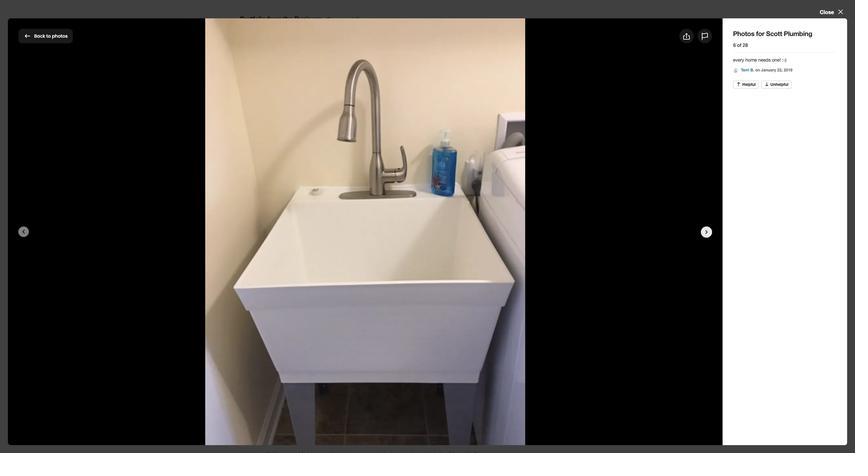 Task type: vqa. For each thing, say whether or not it's contained in the screenshot.
terri b. on january 22, 2019
yes



Task type: describe. For each thing, give the bounding box(es) containing it.
garbage for garbage disposal repair
[[240, 383, 260, 389]]

appointment
[[410, 202, 440, 208]]

close button
[[820, 8, 845, 16]]

24 flag v2 image
[[701, 32, 709, 40]]

see for see all 28 photos
[[432, 232, 441, 238]]

family_owned_operated image
[[335, 177, 348, 190]]

24 arrow left v2 image
[[24, 32, 31, 40]]

available by appointment
[[410, 195, 440, 208]]

terri b. link
[[741, 68, 756, 72]]

19
[[256, 402, 262, 409]]

by for available
[[434, 195, 439, 200]]

bathtub for bathtub repair
[[357, 336, 376, 342]]

from for highlights
[[272, 161, 286, 169]]

1 vertical spatial &
[[263, 231, 268, 239]]

certified
[[374, 195, 393, 200]]

available_by_appointment image
[[419, 177, 432, 190]]

one!
[[772, 57, 781, 63]]

verified
[[295, 320, 314, 326]]

1 horizontal spatial plumbing
[[784, 30, 813, 37]]

owned
[[342, 195, 358, 200]]

helpful button
[[734, 81, 759, 89]]

review highlights
[[240, 435, 294, 443]]

available
[[248, 202, 269, 208]]

1 horizontal spatial photos for scott plumbing
[[734, 30, 813, 37]]

photos & videos
[[240, 231, 289, 239]]

back
[[34, 33, 45, 39]]

discounts available
[[247, 195, 270, 208]]

photo of scott plumbing - huntsville, al, us. new sewer line replacement with clean out image
[[311, 248, 377, 297]]

review highlights element
[[230, 423, 490, 453]]

january
[[762, 68, 777, 72]]

0 horizontal spatial plumbing
[[90, 31, 131, 41]]

verified by business
[[295, 320, 346, 326]]

more
[[263, 402, 276, 409]]

the for portfolio
[[283, 15, 293, 23]]

available
[[411, 195, 432, 200]]

every home needs one! :-)
[[734, 57, 787, 63]]

the for highlights
[[288, 161, 297, 169]]

see all 28 photos
[[432, 232, 475, 238]]

& inside family-owned & operated
[[329, 202, 332, 208]]

galloway
[[240, 124, 263, 131]]

previous photo image
[[20, 228, 28, 236]]

bathtub repair
[[357, 336, 391, 342]]

disposal for installation
[[379, 368, 399, 374]]

b.
[[751, 68, 755, 72]]

faucet installation
[[357, 352, 400, 358]]

business for highlights from the business
[[299, 161, 326, 169]]

galloway renovation 4 photos
[[240, 124, 293, 139]]

repair for drain repair
[[254, 352, 267, 358]]

guaranteed
[[454, 202, 480, 208]]

)
[[786, 57, 787, 63]]

in
[[307, 195, 311, 200]]

photos inside 'link'
[[457, 232, 475, 238]]

gas line installation
[[357, 383, 403, 389]]

see 19 more
[[246, 402, 276, 409]]

photos inside "button"
[[52, 33, 68, 39]]

certified professionals
[[368, 195, 399, 208]]

on
[[756, 68, 760, 72]]

portfolio
[[240, 15, 266, 23]]

drain repair
[[240, 352, 267, 358]]

photo of scott plumbing - huntsville, al, us. replacement 50 gal rheem water heater in garage. image
[[382, 248, 447, 297]]

review
[[240, 435, 262, 443]]

28 for of
[[743, 42, 748, 49]]

close
[[820, 9, 835, 15]]

business
[[290, 202, 310, 208]]

faucet for faucet repair
[[240, 368, 256, 374]]

previous image
[[244, 268, 251, 276]]

Search photos text field
[[730, 30, 837, 43]]

portfolio from the business element
[[230, 3, 489, 139]]

photos & videos element
[[0, 0, 856, 453]]

of
[[738, 42, 742, 49]]

professionals
[[368, 202, 399, 208]]

highlights from the business
[[240, 161, 326, 169]]

16 nothelpful v2 image
[[765, 82, 770, 87]]

2019
[[784, 68, 793, 72]]

repair for bathtub repair
[[377, 336, 391, 342]]

operated
[[334, 202, 355, 208]]



Task type: locate. For each thing, give the bounding box(es) containing it.
28 right the all
[[450, 232, 456, 238]]

unhelpful button
[[762, 81, 792, 89]]

garbage up line
[[357, 368, 378, 374]]

28
[[743, 42, 748, 49], [450, 232, 456, 238]]

1 vertical spatial highlights
[[264, 435, 294, 443]]

repair up garbage disposal repair
[[258, 368, 271, 374]]

0 vertical spatial garbage
[[357, 368, 378, 374]]

24 share v2 image
[[683, 32, 691, 40]]

1 bathtub from the left
[[240, 336, 259, 342]]

see left the all
[[432, 232, 441, 238]]

1 vertical spatial by
[[315, 320, 321, 326]]

photos right add
[[702, 32, 720, 40]]

line
[[368, 383, 376, 389]]

0 vertical spatial 28
[[743, 42, 748, 49]]

24 chevron down v2 image
[[277, 401, 285, 409]]

16 checkmark badged v2 image
[[347, 321, 352, 326]]

add photos link
[[674, 29, 726, 43]]

0 horizontal spatial 28
[[450, 232, 456, 238]]

workmanship
[[451, 195, 483, 200]]

workmanship_guaranteed image
[[460, 177, 473, 190]]

installation
[[260, 336, 285, 342], [375, 352, 400, 358], [400, 368, 425, 374], [378, 383, 403, 389]]

1 horizontal spatial by
[[434, 195, 439, 200]]

1 horizontal spatial garbage
[[357, 368, 378, 374]]

2 bathtub from the left
[[357, 336, 376, 342]]

business left 16 checkmark badged v2 icon
[[323, 320, 346, 326]]

disposal up gas line installation
[[379, 368, 399, 374]]

drain
[[240, 352, 252, 358]]

1 vertical spatial the
[[288, 161, 297, 169]]

1 vertical spatial faucet
[[240, 368, 256, 374]]

by for verified
[[315, 320, 321, 326]]

to
[[46, 33, 51, 39]]

2 horizontal spatial photos
[[702, 32, 720, 40]]

1 horizontal spatial faucet
[[357, 352, 373, 358]]

0 vertical spatial by
[[434, 195, 439, 200]]

disposal for repair
[[262, 383, 282, 389]]

terri b. on january 22, 2019
[[741, 68, 793, 72]]

1 horizontal spatial 28
[[743, 42, 748, 49]]

garbage for garbage disposal installation
[[357, 368, 378, 374]]

see all 28 photos link
[[432, 231, 485, 239]]

by
[[434, 195, 439, 200], [315, 320, 321, 326]]

0 horizontal spatial disposal
[[262, 383, 282, 389]]

1 vertical spatial see
[[246, 402, 255, 409]]

photos left 24 arrow right v2 icon
[[457, 232, 475, 238]]

services
[[240, 319, 266, 327]]

repair for faucet repair
[[258, 368, 271, 374]]

unhelpful
[[771, 82, 789, 87]]

28 for all
[[450, 232, 456, 238]]

0 horizontal spatial by
[[315, 320, 321, 326]]

1 horizontal spatial &
[[329, 202, 332, 208]]

services offered element
[[230, 307, 485, 413]]

videos
[[269, 231, 289, 239]]

see left 19
[[246, 402, 255, 409]]

&
[[329, 202, 332, 208], [263, 231, 268, 239]]

repair up faucet installation
[[377, 336, 391, 342]]

faucet for faucet installation
[[357, 352, 373, 358]]

see 19 more button
[[240, 398, 291, 413]]

renovation
[[265, 124, 293, 131]]

discounts_available image
[[252, 177, 265, 190]]

highlights right review
[[264, 435, 294, 443]]

workmanship guaranteed
[[451, 195, 483, 208]]

1 horizontal spatial scott
[[767, 30, 783, 37]]

:-
[[783, 57, 786, 63]]

for up the every home needs one! :-)
[[757, 30, 765, 37]]

garbage disposal repair
[[240, 383, 296, 389]]

needs
[[759, 57, 771, 63]]

16 info v2 image
[[356, 17, 361, 22]]

by up appointment
[[434, 195, 439, 200]]

highlights up discounts_available "image"
[[240, 161, 270, 169]]

years_in_business image
[[293, 177, 307, 190]]

0 horizontal spatial faucet
[[240, 368, 256, 374]]

certified_professionals image
[[377, 177, 390, 190]]

see inside 'link'
[[432, 232, 441, 238]]

highlights
[[240, 161, 270, 169], [264, 435, 294, 443]]

0 vertical spatial faucet
[[357, 352, 373, 358]]

for right to on the top left of page
[[51, 31, 63, 41]]

for
[[757, 30, 765, 37], [51, 31, 63, 41]]

0 horizontal spatial for
[[51, 31, 63, 41]]

garbage disposal installation
[[357, 368, 425, 374]]

bathtub up drain
[[240, 336, 259, 342]]

business
[[294, 15, 322, 23], [299, 161, 326, 169], [323, 320, 346, 326]]

8
[[289, 195, 292, 200]]

photos for scott plumbing
[[734, 30, 813, 37], [18, 31, 131, 41]]

garbage down faucet repair
[[240, 383, 260, 389]]

bathtub for bathtub installation
[[240, 336, 259, 342]]

& left videos
[[263, 231, 268, 239]]

see for see 19 more
[[246, 402, 255, 409]]

0 vertical spatial highlights
[[240, 161, 270, 169]]

offered
[[268, 319, 290, 327]]

gas
[[357, 383, 367, 389]]

info icon image
[[329, 163, 334, 168], [329, 163, 334, 168]]

from
[[267, 15, 282, 23], [272, 161, 286, 169]]

family-
[[325, 195, 342, 200]]

6 of 28
[[734, 42, 748, 49]]

6
[[734, 42, 736, 49]]

bathtub
[[240, 336, 259, 342], [357, 336, 376, 342]]

by right verified
[[315, 320, 321, 326]]

repair up 24 chevron down v2 image
[[283, 383, 296, 389]]

by inside 'available by appointment'
[[434, 195, 439, 200]]

business up years_in_business "icon"
[[299, 161, 326, 169]]

by inside the services offered element
[[315, 320, 321, 326]]

scott up the one! at the right of page
[[767, 30, 783, 37]]

0 horizontal spatial see
[[246, 402, 255, 409]]

disposal
[[379, 368, 399, 374], [262, 383, 282, 389]]

1 vertical spatial garbage
[[240, 383, 260, 389]]

2 vertical spatial business
[[323, 320, 346, 326]]

next photo image
[[703, 228, 711, 236]]

1 horizontal spatial bathtub
[[357, 336, 376, 342]]

0 vertical spatial business
[[294, 15, 322, 23]]

discounts
[[247, 195, 270, 200]]

highlights inside review highlights element
[[264, 435, 294, 443]]

& down family-
[[329, 202, 332, 208]]

faucet
[[357, 352, 373, 358], [240, 368, 256, 374]]

disposal up more
[[262, 383, 282, 389]]

garbage
[[357, 368, 378, 374], [240, 383, 260, 389]]

0 horizontal spatial bathtub
[[240, 336, 259, 342]]

24 arrow right v2 image
[[477, 231, 485, 239]]

faucet down bathtub repair at the left of the page
[[357, 352, 373, 358]]

scott right to on the top left of page
[[65, 31, 88, 41]]

faucet down drain
[[240, 368, 256, 374]]

photos inside galloway renovation 4 photos
[[244, 134, 259, 139]]

all
[[443, 232, 448, 238]]

services offered
[[240, 319, 290, 327]]

years
[[293, 195, 306, 200]]

add
[[690, 32, 701, 40]]

0 horizontal spatial photos
[[52, 33, 68, 39]]

business for portfolio from the business
[[294, 15, 322, 23]]

1 horizontal spatial disposal
[[379, 368, 399, 374]]

1 vertical spatial from
[[272, 161, 286, 169]]

business left sponsored
[[294, 15, 322, 23]]

1 vertical spatial 28
[[450, 232, 456, 238]]

next image
[[474, 268, 481, 276]]

1 vertical spatial business
[[299, 161, 326, 169]]

0 vertical spatial see
[[432, 232, 441, 238]]

0 horizontal spatial scott
[[65, 31, 88, 41]]

1 horizontal spatial photos
[[457, 232, 475, 238]]

portfolio from the business
[[240, 15, 322, 23]]

the
[[283, 15, 293, 23], [288, 161, 297, 169]]

16 helpful v2 image
[[736, 82, 742, 87]]

back to photos button
[[18, 29, 73, 43]]

4
[[240, 134, 243, 139]]

family-owned & operated
[[325, 195, 358, 208]]

bathtub installation
[[240, 336, 285, 342]]

home
[[746, 57, 757, 63]]

photo of scott plumbing - huntsville, al, us. new shower valve installation along with ada grab bars done in conjunction with our sister company, scott kitchen and bath renovation. image
[[240, 248, 306, 297]]

scott
[[767, 30, 783, 37], [65, 31, 88, 41]]

sponsored
[[327, 16, 354, 22]]

28 inside 'link'
[[450, 232, 456, 238]]

plumbing
[[784, 30, 813, 37], [90, 31, 131, 41]]

0 vertical spatial from
[[267, 15, 282, 23]]

bathtub up faucet installation
[[357, 336, 376, 342]]

0 vertical spatial disposal
[[379, 368, 399, 374]]

add photos
[[690, 32, 720, 40]]

see
[[432, 232, 441, 238], [246, 402, 255, 409]]

0 horizontal spatial photos for scott plumbing
[[18, 31, 131, 41]]

0 horizontal spatial garbage
[[240, 383, 260, 389]]

back to photos
[[34, 33, 68, 39]]

0 horizontal spatial &
[[263, 231, 268, 239]]

1 vertical spatial disposal
[[262, 383, 282, 389]]

0 vertical spatial &
[[329, 202, 332, 208]]

24 add photo v2 image
[[680, 32, 688, 40]]

from for portfolio
[[267, 15, 282, 23]]

22,
[[778, 68, 783, 72]]

helpful
[[743, 82, 756, 87]]

8 years in business
[[289, 195, 311, 208]]

photos right to on the top left of page
[[52, 33, 68, 39]]

0 vertical spatial the
[[283, 15, 293, 23]]

1 horizontal spatial for
[[757, 30, 765, 37]]

1 horizontal spatial see
[[432, 232, 441, 238]]

28 right of
[[743, 42, 748, 49]]

photos
[[702, 32, 720, 40], [52, 33, 68, 39], [457, 232, 475, 238]]

photos
[[734, 30, 755, 37], [18, 31, 49, 41], [244, 134, 259, 139], [240, 231, 261, 239]]

repair right drain
[[254, 352, 267, 358]]

faucet repair
[[240, 368, 271, 374]]

see inside button
[[246, 402, 255, 409]]

business inside the services offered element
[[323, 320, 346, 326]]

every
[[734, 57, 745, 63]]

24 close v2 image
[[837, 8, 845, 16]]

terri
[[741, 68, 750, 72]]

repair
[[377, 336, 391, 342], [254, 352, 267, 358], [258, 368, 271, 374], [283, 383, 296, 389]]



